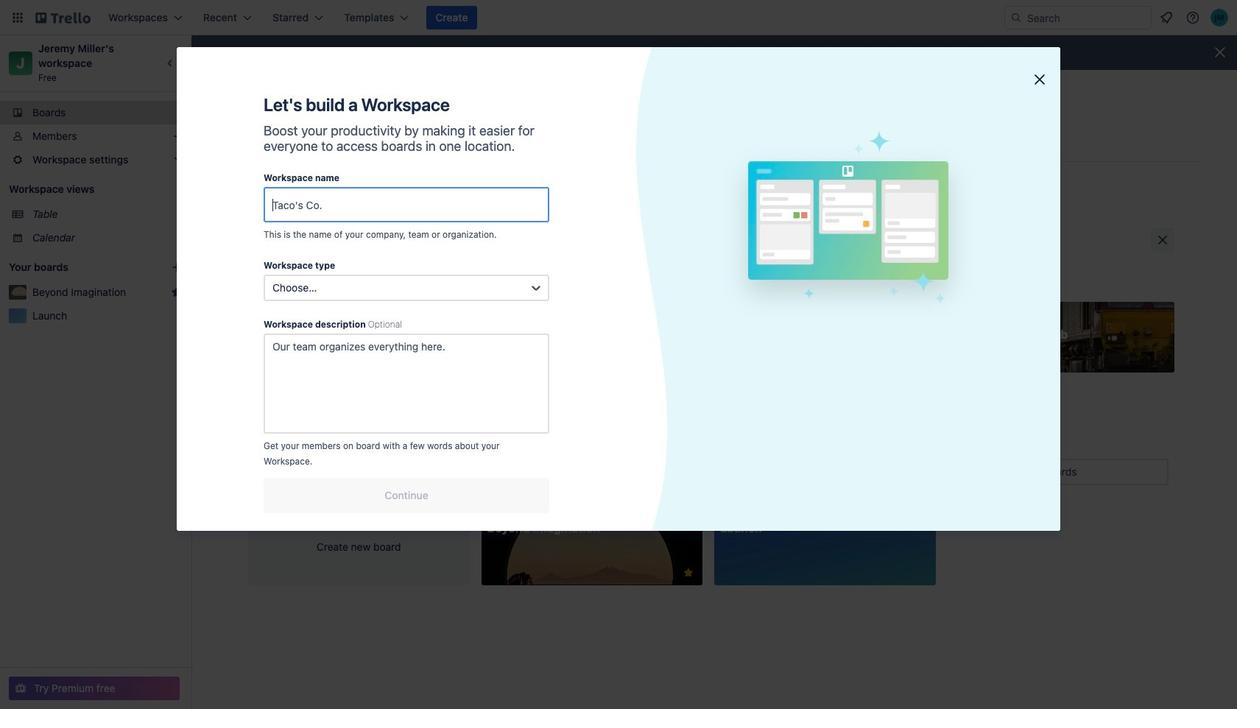 Task type: locate. For each thing, give the bounding box(es) containing it.
jeremy miller (jeremymiller198) image
[[1211, 9, 1229, 27]]

primary element
[[0, 0, 1237, 35]]

search image
[[1011, 12, 1022, 24]]

open information menu image
[[1186, 10, 1201, 25]]



Task type: describe. For each thing, give the bounding box(es) containing it.
add board image
[[171, 261, 183, 273]]

your boards with 2 items element
[[9, 259, 149, 276]]

0 notifications image
[[1158, 9, 1175, 27]]

Taco's Co. text field
[[264, 187, 549, 222]]

Search field
[[1022, 7, 1151, 29]]

workspace navigation collapse icon image
[[161, 53, 181, 74]]

starred icon image
[[171, 287, 183, 298]]

Our team organizes everything here. text field
[[264, 334, 549, 434]]

Search boards text field
[[985, 459, 1169, 485]]



Task type: vqa. For each thing, say whether or not it's contained in the screenshot.
Taco's Co. TEXT FIELD at the top of the page
yes



